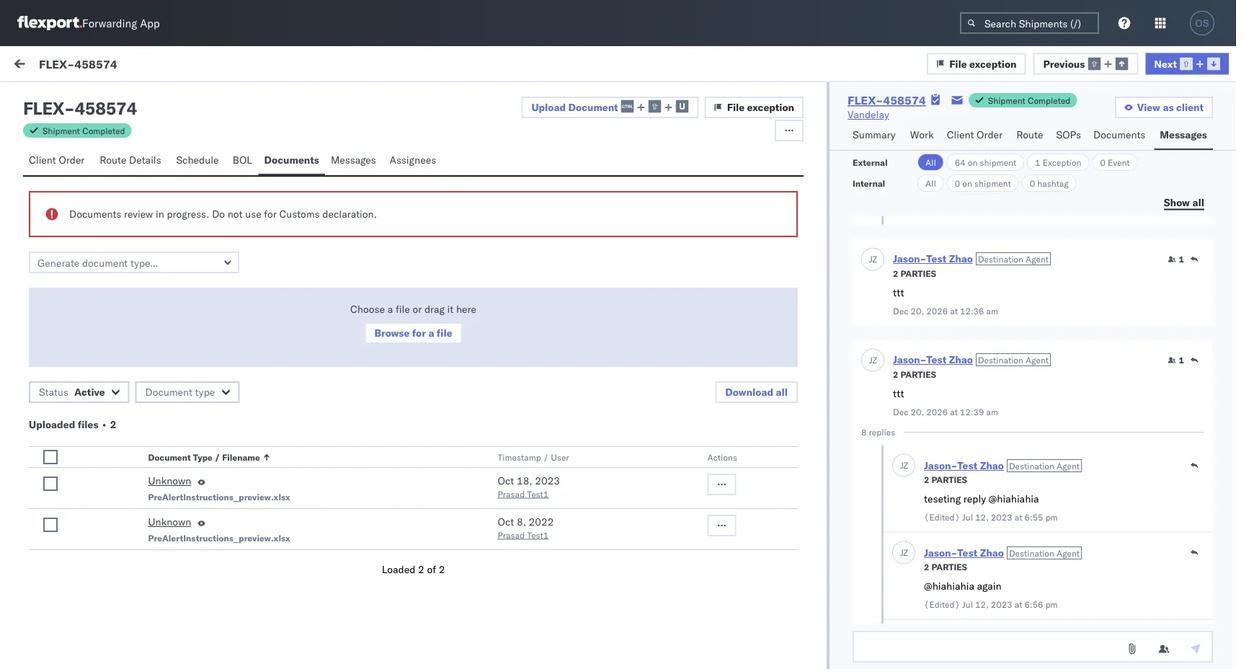 Task type: vqa. For each thing, say whether or not it's contained in the screenshot.
first FCL from the bottom of the page
no



Task type: locate. For each thing, give the bounding box(es) containing it.
2 vertical spatial 8,
[[442, 557, 452, 570]]

documents for the leftmost documents button
[[264, 154, 319, 166]]

2 test from the top
[[43, 441, 61, 453]]

document type button
[[135, 381, 240, 403]]

2 parties for teseting reply @hiahiahia (edited)  jul 12, 2023 at 6:55 pm
[[924, 474, 968, 485]]

documents
[[1094, 128, 1146, 141], [264, 154, 319, 166], [69, 208, 121, 220]]

2 unknown link from the top
[[148, 515, 191, 532]]

0 vertical spatial work
[[41, 56, 78, 75]]

progress.
[[167, 208, 209, 220]]

zhao
[[124, 156, 146, 169], [124, 221, 146, 234], [950, 252, 973, 265], [124, 286, 146, 299], [124, 351, 146, 363], [950, 353, 973, 366], [124, 416, 146, 428], [981, 459, 1004, 472], [124, 481, 146, 493], [124, 546, 146, 558], [981, 547, 1004, 559]]

1 horizontal spatial shipment completed
[[988, 95, 1071, 106]]

dec for dec 20, 2026, 12:36 am pst
[[422, 168, 440, 180]]

it
[[448, 303, 454, 315]]

flex-458574
[[39, 56, 117, 71], [848, 93, 926, 107]]

2 prasad from the top
[[498, 530, 525, 540]]

2 parties button up teseting
[[924, 473, 968, 486]]

prasad inside oct 18, 2023 prasad test1
[[498, 489, 525, 499]]

2 oct from the top
[[498, 516, 514, 528]]

forwarding
[[82, 16, 137, 30]]

pst right 12:35
[[540, 233, 558, 245]]

flex- 458574 for dec 17, 2026, 6:47 pm pst
[[964, 362, 1031, 375]]

2 parties
[[893, 268, 937, 279], [893, 369, 937, 380], [924, 474, 968, 485], [924, 562, 968, 573]]

1 button for ttt dec 20, 2026 at 12:36 am
[[1168, 253, 1185, 265]]

pst for dec 8, 2026, 6:38 pm pst
[[527, 557, 545, 570]]

am for 12:36
[[522, 168, 538, 180]]

jason-test zhao down message
[[70, 156, 146, 169]]

20, inside "ttt dec 20, 2026 at 12:36 am"
[[911, 306, 925, 317]]

1 prealertinstructions_preview.xlsx from the top
[[148, 491, 290, 502]]

jason-test zhao down liu at the left of the page
[[70, 546, 146, 558]]

1 vertical spatial document
[[145, 386, 193, 398]]

1 vertical spatial 2026
[[927, 407, 948, 418]]

0 vertical spatial pm
[[516, 362, 531, 375]]

2026, right the 17,
[[461, 362, 489, 375]]

1 horizontal spatial client order
[[947, 128, 1003, 141]]

am inside "ttt dec 20, 2026 at 12:36 am"
[[987, 306, 999, 317]]

all right the download
[[776, 386, 788, 398]]

shipment completed up related work item/shipment
[[988, 95, 1071, 106]]

parties up "ttt dec 20, 2026 at 12:36 am"
[[901, 268, 937, 279]]

3 flex- 458574 from the top
[[964, 297, 1031, 310]]

pm inside @hiahiahia again (edited)  jul 12, 2023 at 6:56 pm
[[1046, 599, 1058, 610]]

Search Shipments (/) text field
[[961, 12, 1100, 34]]

0 horizontal spatial external
[[23, 92, 61, 104]]

0 horizontal spatial messages
[[331, 154, 376, 166]]

4 resize handle column header from the left
[[1211, 120, 1228, 669]]

jason-test zhao button up "ttt dec 20, 2026 at 12:36 am"
[[893, 252, 973, 265]]

12, down "again"
[[976, 599, 989, 610]]

0 vertical spatial client order
[[947, 128, 1003, 141]]

client
[[947, 128, 975, 141], [29, 154, 56, 166]]

destination for ttt dec 20, 2026 at 12:36 am
[[978, 253, 1024, 264]]

2 vertical spatial pm
[[510, 557, 525, 570]]

document type / filename button
[[145, 449, 469, 463]]

jason- down active
[[70, 416, 102, 428]]

0 vertical spatial pm
[[1046, 512, 1058, 523]]

2026 inside "ttt dec 20, 2026 at 12:36 am"
[[927, 306, 948, 317]]

64
[[955, 157, 966, 168]]

timestamp / user
[[498, 452, 569, 463]]

dec for dec 20, 2026, 12:35 am pst
[[422, 233, 440, 245]]

jason-test zhao button for @hiahiahia again (edited)  jul 12, 2023 at 6:56 pm
[[924, 547, 1004, 559]]

1 vertical spatial external
[[853, 157, 888, 168]]

1 (edited) from the top
[[924, 512, 960, 523]]

type
[[193, 452, 213, 463]]

(edited)
[[924, 512, 960, 523], [924, 599, 960, 610]]

jason-test zhao down active
[[70, 416, 146, 428]]

route left the 'details'
[[100, 154, 127, 166]]

2 parties button up "ttt dec 20, 2026 at 12:36 am"
[[893, 267, 937, 279]]

2026
[[927, 306, 948, 317], [927, 407, 948, 418]]

0 vertical spatial work
[[140, 59, 164, 72]]

/
[[215, 452, 220, 463], [544, 452, 549, 463]]

2023 left 6:55
[[991, 512, 1013, 523]]

test left active
[[43, 376, 61, 388]]

unknown for oct 8, 2022
[[148, 516, 191, 528]]

0 horizontal spatial for
[[264, 208, 277, 220]]

2026, right assignees button
[[461, 168, 489, 180]]

work for my
[[41, 56, 78, 75]]

2 up @hiahiahia again (edited)  jul 12, 2023 at 6:56 pm at the bottom right
[[924, 562, 930, 573]]

on right the 64
[[968, 157, 978, 168]]

1 vertical spatial @hiahiahia
[[924, 579, 975, 592]]

jason-test zhao destination agent up reply
[[924, 459, 1080, 472]]

internal down summary button
[[853, 178, 886, 189]]

client for left client order button
[[29, 154, 56, 166]]

4 flex- 458574 from the top
[[964, 362, 1031, 375]]

1 (0) from the left
[[64, 92, 82, 104]]

1 vertical spatial am
[[522, 233, 538, 245]]

test1
[[527, 489, 549, 499], [527, 530, 549, 540]]

resize handle column header
[[398, 120, 415, 669], [669, 120, 686, 669], [940, 120, 957, 669], [1211, 120, 1228, 669]]

2026, left 6:38
[[454, 557, 482, 570]]

dec for dec 17, 2026, 6:47 pm pst
[[422, 362, 440, 375]]

1 horizontal spatial client
[[947, 128, 975, 141]]

prealertinstructions_preview.xlsx for oct 8, 2022
[[148, 533, 290, 543]]

jason-test zhao destination agent up "again"
[[924, 547, 1080, 559]]

jason- down generate document type... text field
[[70, 286, 102, 299]]

2026, left 12:35
[[461, 233, 489, 245]]

2 (0) from the left
[[135, 92, 153, 104]]

(0)
[[64, 92, 82, 104], [135, 92, 153, 104]]

0 horizontal spatial client order
[[29, 154, 85, 166]]

agent
[[1026, 253, 1049, 264], [1026, 354, 1049, 365], [1057, 460, 1080, 471], [1057, 548, 1080, 558]]

shipment completed down flex - 458574
[[43, 125, 125, 136]]

2 vertical spatial 1
[[1179, 355, 1185, 366]]

1 all from the top
[[926, 157, 937, 168]]

1 am from the top
[[987, 306, 999, 317]]

1 oct from the top
[[498, 474, 514, 487]]

test1 down 2022 at the left
[[527, 530, 549, 540]]

(0) inside the external (0) button
[[64, 92, 82, 104]]

test
[[43, 376, 61, 388], [43, 441, 61, 453]]

6 jason-test zhao from the top
[[70, 481, 146, 493]]

2 am from the top
[[987, 407, 999, 418]]

12, inside teseting reply @hiahiahia (edited)  jul 12, 2023 at 6:55 pm
[[976, 512, 989, 523]]

2026, right "it"
[[461, 297, 489, 310]]

dec inside "ttt dec 20, 2026 at 12:36 am"
[[893, 306, 909, 317]]

1 prasad from the top
[[498, 489, 525, 499]]

1 vertical spatial documents
[[264, 154, 319, 166]]

prasad down 18,
[[498, 489, 525, 499]]

0 horizontal spatial /
[[215, 452, 220, 463]]

documents for documents review in progress. do not use for customs declaration.
[[69, 208, 121, 220]]

1 vertical spatial route
[[100, 154, 127, 166]]

dec
[[422, 168, 440, 180], [422, 233, 440, 245], [422, 297, 440, 310], [893, 306, 909, 317], [422, 362, 440, 375], [893, 407, 909, 418], [422, 492, 440, 505], [422, 557, 440, 570]]

a down drag
[[429, 327, 434, 339]]

0 vertical spatial unknown
[[148, 474, 191, 487]]

jason-test zhao
[[70, 156, 146, 169], [70, 221, 146, 234], [70, 286, 146, 299], [70, 351, 146, 363], [70, 416, 146, 428], [70, 481, 146, 493], [70, 546, 146, 558]]

am for 12:33
[[522, 297, 538, 310]]

test1 for 2022
[[527, 530, 549, 540]]

external inside button
[[23, 92, 61, 104]]

j z
[[49, 158, 56, 167], [49, 223, 56, 232], [870, 253, 878, 264], [49, 288, 56, 297], [870, 354, 878, 365], [49, 417, 56, 426], [901, 460, 909, 471], [49, 482, 56, 491], [901, 547, 909, 558], [49, 547, 56, 556]]

jason-test zhao down review
[[70, 221, 146, 234]]

jul inside teseting reply @hiahiahia (edited)  jul 12, 2023 at 6:55 pm
[[963, 512, 973, 523]]

2 parties for ttt dec 20, 2026 at 12:39 am
[[893, 369, 937, 380]]

jul inside @hiahiahia again (edited)  jul 12, 2023 at 6:56 pm
[[963, 599, 973, 610]]

tao
[[54, 505, 71, 518]]

jason-test zhao destination agent for ttt dec 20, 2026 at 12:39 am
[[893, 353, 1049, 366]]

0 vertical spatial all button
[[918, 154, 944, 171]]

messages up declaration.
[[331, 154, 376, 166]]

view as client
[[1138, 101, 1204, 114]]

8 flex- 458574 from the top
[[964, 622, 1031, 635]]

1 for ttt dec 20, 2026 at 12:39 am
[[1179, 355, 1185, 366]]

import work button
[[101, 46, 169, 85]]

2023 down "again"
[[991, 599, 1013, 610]]

for right use
[[264, 208, 277, 220]]

0 horizontal spatial all
[[776, 386, 788, 398]]

jason-test zhao destination agent
[[893, 252, 1049, 265], [893, 353, 1049, 366], [924, 459, 1080, 472], [924, 547, 1080, 559]]

(0) for internal (0)
[[135, 92, 153, 104]]

2 (edited) from the top
[[924, 599, 960, 610]]

parties up teseting
[[932, 474, 968, 485]]

2026, for 6:38
[[454, 557, 482, 570]]

jason-test zhao destination agent up ttt dec 20, 2026 at 12:39 am
[[893, 353, 1049, 366]]

all for 64
[[926, 157, 937, 168]]

previous button
[[1034, 53, 1139, 74]]

assignees
[[390, 154, 436, 166]]

flex-458574 down forwarding app link
[[39, 56, 117, 71]]

2 vertical spatial am
[[522, 297, 538, 310]]

2023 right 18,
[[535, 474, 560, 487]]

route for route details
[[100, 154, 127, 166]]

18,
[[517, 474, 533, 487]]

1 2026 from the top
[[927, 306, 948, 317]]

7 flex- 458574 from the top
[[964, 557, 1031, 570]]

document inside document type button
[[145, 386, 193, 398]]

unknown link for oct 18, 2023
[[148, 474, 191, 491]]

shipment up 0 on shipment
[[980, 157, 1017, 168]]

test1 inside oct 8, 2022 prasad test1
[[527, 530, 549, 540]]

work button
[[905, 122, 942, 150]]

8, right "of"
[[442, 557, 452, 570]]

0 horizontal spatial file exception
[[727, 101, 795, 114]]

2 am from the top
[[522, 233, 538, 245]]

6:38
[[485, 557, 507, 570]]

on down the 64
[[963, 178, 973, 189]]

3 jason-test zhao from the top
[[70, 286, 146, 299]]

8, inside oct 8, 2022 prasad test1
[[517, 516, 526, 528]]

None text field
[[853, 631, 1214, 663]]

all right show
[[1193, 196, 1205, 208]]

flex-
[[39, 56, 74, 71], [848, 93, 884, 107], [964, 168, 994, 180], [964, 233, 994, 245], [964, 297, 994, 310], [964, 362, 994, 375], [964, 427, 994, 440], [964, 492, 994, 505], [964, 557, 994, 570], [964, 622, 994, 635]]

jason-test zhao destination agent for @hiahiahia again (edited)  jul 12, 2023 at 6:56 pm
[[924, 547, 1080, 559]]

458574
[[74, 56, 117, 71], [884, 93, 926, 107], [75, 97, 137, 119], [994, 168, 1031, 180], [994, 233, 1031, 245], [994, 297, 1031, 310], [994, 362, 1031, 375], [994, 427, 1031, 440], [994, 492, 1031, 505], [994, 557, 1031, 570], [994, 622, 1031, 635]]

test1 inside oct 18, 2023 prasad test1
[[527, 489, 549, 499]]

0 horizontal spatial shipment completed
[[43, 125, 125, 136]]

j
[[49, 158, 52, 167], [49, 223, 52, 232], [870, 253, 873, 264], [49, 288, 52, 297], [870, 354, 873, 365], [49, 417, 52, 426], [901, 460, 904, 471], [49, 482, 52, 491], [901, 547, 904, 558], [49, 547, 52, 556]]

1 test1 from the top
[[527, 489, 549, 499]]

jason-test zhao button for ttt dec 20, 2026 at 12:39 am
[[893, 353, 973, 366]]

jason-
[[70, 156, 102, 169], [70, 221, 102, 234], [893, 252, 927, 265], [70, 286, 102, 299], [70, 351, 102, 363], [893, 353, 927, 366], [70, 416, 102, 428], [924, 459, 958, 472], [70, 481, 102, 493], [70, 546, 102, 558], [924, 547, 958, 559]]

internal (0)
[[97, 92, 153, 104]]

2 12, from the top
[[976, 599, 989, 610]]

for down or
[[412, 327, 426, 339]]

2 vertical spatial documents
[[69, 208, 121, 220]]

pst for dec 20, 2026, 12:35 am pst
[[540, 233, 558, 245]]

client order button up 64 on shipment
[[942, 122, 1011, 150]]

shipment down 64 on shipment
[[975, 178, 1011, 189]]

jason-test zhao button up "again"
[[924, 547, 1004, 559]]

2 all button from the top
[[918, 175, 944, 192]]

document for document type / filename
[[148, 452, 191, 463]]

messages
[[1161, 128, 1208, 141], [331, 154, 376, 166]]

2 pm from the top
[[1046, 599, 1058, 610]]

agent for ttt dec 20, 2026 at 12:39 am
[[1026, 354, 1049, 365]]

1 vertical spatial shipment
[[43, 125, 80, 136]]

1 horizontal spatial route
[[1017, 128, 1044, 141]]

1 vertical spatial completed
[[82, 125, 125, 136]]

prealertinstructions_preview.xlsx for oct 18, 2023
[[148, 491, 290, 502]]

internal
[[97, 92, 132, 104], [853, 178, 886, 189]]

jason-test zhao button for ttt dec 20, 2026 at 12:36 am
[[893, 252, 973, 265]]

0 horizontal spatial order
[[59, 154, 85, 166]]

1 flex- 458574 from the top
[[964, 168, 1031, 180]]

@hiahiahia left "again"
[[924, 579, 975, 592]]

0 vertical spatial documents
[[1094, 128, 1146, 141]]

@
[[43, 505, 52, 518]]

2 horizontal spatial 0
[[1101, 157, 1106, 168]]

work right related
[[996, 125, 1015, 136]]

1 vertical spatial for
[[412, 327, 426, 339]]

dec for dec 8, 2026, 6:39 pm pst
[[422, 492, 440, 505]]

2 prealertinstructions_preview.xlsx from the top
[[148, 533, 290, 543]]

active
[[74, 386, 105, 398]]

all inside button
[[1193, 196, 1205, 208]]

1 horizontal spatial work
[[996, 125, 1015, 136]]

0 horizontal spatial flex-458574
[[39, 56, 117, 71]]

0 vertical spatial 2026
[[927, 306, 948, 317]]

document type
[[145, 386, 215, 398]]

download all button
[[716, 381, 798, 403]]

at
[[951, 306, 958, 317], [951, 407, 958, 418], [1015, 512, 1023, 523], [1015, 599, 1023, 610]]

liu
[[73, 505, 89, 518]]

1 horizontal spatial exception
[[970, 57, 1017, 70]]

0 vertical spatial oct
[[498, 474, 514, 487]]

prasad inside oct 8, 2022 prasad test1
[[498, 530, 525, 540]]

2 1 button from the top
[[1168, 354, 1185, 366]]

pst right 6:47 on the left of page
[[534, 362, 551, 375]]

2 test1 from the top
[[527, 530, 549, 540]]

2 flex- 458574 from the top
[[964, 233, 1031, 245]]

1 horizontal spatial all
[[1193, 196, 1205, 208]]

oct inside oct 18, 2023 prasad test1
[[498, 474, 514, 487]]

related
[[964, 125, 994, 136]]

choose a file or drag it here
[[350, 303, 477, 315]]

8, for oct 8, 2022 prasad test1
[[517, 516, 526, 528]]

1 vertical spatial 2023
[[991, 512, 1013, 523]]

12:39
[[961, 407, 985, 418]]

pst for dec 8, 2026, 6:39 pm pst
[[527, 492, 545, 505]]

1 vertical spatial client
[[29, 154, 56, 166]]

0 for 0 on shipment
[[955, 178, 961, 189]]

0 horizontal spatial exception
[[748, 101, 795, 114]]

0 horizontal spatial a
[[388, 303, 393, 315]]

2 horizontal spatial documents
[[1094, 128, 1146, 141]]

file exception button
[[927, 53, 1027, 74], [927, 53, 1027, 74], [705, 97, 804, 118], [705, 97, 804, 118]]

choose
[[350, 303, 385, 315]]

1 jason-test zhao from the top
[[70, 156, 146, 169]]

documents up event
[[1094, 128, 1146, 141]]

0 vertical spatial file exception
[[950, 57, 1017, 70]]

work for related
[[996, 125, 1015, 136]]

pst down "upload"
[[540, 168, 558, 180]]

ttt
[[43, 181, 54, 194], [43, 246, 54, 259], [893, 286, 905, 299], [893, 387, 905, 399]]

internal down import
[[97, 92, 132, 104]]

/ right type at the left bottom of page
[[215, 452, 220, 463]]

document inside button
[[148, 452, 191, 463]]

file down "it"
[[437, 327, 453, 339]]

0 vertical spatial @hiahiahia
[[989, 492, 1040, 505]]

os button
[[1186, 6, 1219, 40]]

jason-test zhao button up reply
[[924, 459, 1004, 472]]

shipment
[[980, 157, 1017, 168], [975, 178, 1011, 189]]

test1 down 18,
[[527, 489, 549, 499]]

pst for dec 17, 2026, 6:47 pm pst
[[534, 362, 551, 375]]

loaded 2 of 2
[[382, 563, 445, 576]]

2 right "of"
[[439, 563, 445, 576]]

destination up 6:55
[[1009, 460, 1055, 471]]

destination up 12:39
[[978, 354, 1024, 365]]

destination down 6:55
[[1009, 548, 1055, 558]]

6 flex- 458574 from the top
[[964, 492, 1031, 505]]

12:36 inside "ttt dec 20, 2026 at 12:36 am"
[[961, 306, 985, 317]]

1 button for ttt dec 20, 2026 at 12:39 am
[[1168, 354, 1185, 366]]

1 horizontal spatial completed
[[1028, 95, 1071, 106]]

(0) for external (0)
[[64, 92, 82, 104]]

pm right 6:38
[[510, 557, 525, 570]]

1 vertical spatial on
[[963, 178, 973, 189]]

show all
[[1164, 196, 1205, 208]]

am for 12:35
[[522, 233, 538, 245]]

shipment down flex
[[43, 125, 80, 136]]

2 all from the top
[[926, 178, 937, 189]]

1 unknown link from the top
[[148, 474, 191, 491]]

0 horizontal spatial 12:36
[[491, 168, 519, 180]]

1 vertical spatial exception
[[748, 101, 795, 114]]

1 1 button from the top
[[1168, 253, 1185, 265]]

file
[[950, 57, 967, 70], [727, 101, 745, 114]]

1 horizontal spatial 12:36
[[961, 306, 985, 317]]

unknown link for oct 8, 2022
[[148, 515, 191, 532]]

show all button
[[1156, 192, 1214, 213]]

1 vertical spatial 1 button
[[1168, 354, 1185, 366]]

1 vertical spatial prasad
[[498, 530, 525, 540]]

0 vertical spatial am
[[522, 168, 538, 180]]

1 am from the top
[[522, 168, 538, 180]]

pm for 6:38
[[510, 557, 525, 570]]

messages down client
[[1161, 128, 1208, 141]]

route
[[1017, 128, 1044, 141], [100, 154, 127, 166]]

0 vertical spatial prasad
[[498, 489, 525, 499]]

1 button
[[1168, 253, 1185, 265], [1168, 354, 1185, 366]]

1 vertical spatial all
[[776, 386, 788, 398]]

4 jason-test zhao from the top
[[70, 351, 146, 363]]

None checkbox
[[43, 450, 58, 464], [43, 477, 58, 491], [43, 518, 58, 532], [43, 450, 58, 464], [43, 477, 58, 491], [43, 518, 58, 532]]

prasad for 18,
[[498, 489, 525, 499]]

12:35
[[491, 233, 519, 245]]

8, left 2022 at the left
[[517, 516, 526, 528]]

file
[[396, 303, 410, 315], [437, 327, 453, 339]]

external for external
[[853, 157, 888, 168]]

1 horizontal spatial file
[[950, 57, 967, 70]]

0 horizontal spatial internal
[[97, 92, 132, 104]]

declaration.
[[322, 208, 377, 220]]

2026 inside ttt dec 20, 2026 at 12:39 am
[[927, 407, 948, 418]]

all
[[926, 157, 937, 168], [926, 178, 937, 189]]

1 vertical spatial shipment
[[975, 178, 1011, 189]]

1 horizontal spatial 0
[[1030, 178, 1036, 189]]

oct inside oct 8, 2022 prasad test1
[[498, 516, 514, 528]]

document
[[569, 101, 618, 113], [145, 386, 193, 398], [148, 452, 191, 463]]

@hiahiahia up 6:55
[[989, 492, 1040, 505]]

dec 17, 2026, 6:47 pm pst
[[422, 362, 551, 375]]

1 horizontal spatial (0)
[[135, 92, 153, 104]]

20,
[[442, 168, 458, 180], [442, 233, 458, 245], [442, 297, 458, 310], [911, 306, 925, 317], [911, 407, 925, 418]]

2 unknown from the top
[[148, 516, 191, 528]]

use
[[245, 208, 262, 220]]

external for external (0)
[[23, 92, 61, 104]]

client order for the right client order button
[[947, 128, 1003, 141]]

1 horizontal spatial documents
[[264, 154, 319, 166]]

client order for left client order button
[[29, 154, 85, 166]]

0 vertical spatial all
[[1193, 196, 1205, 208]]

destination for ttt dec 20, 2026 at 12:39 am
[[978, 354, 1024, 365]]

dec 20, 2026, 12:33 am pst
[[422, 297, 558, 310]]

pm down 18,
[[510, 492, 525, 505]]

0 left event
[[1101, 157, 1106, 168]]

1 vertical spatial all
[[926, 178, 937, 189]]

exception
[[970, 57, 1017, 70], [748, 101, 795, 114]]

2 parties for @hiahiahia again (edited)  jul 12, 2023 at 6:56 pm
[[924, 562, 968, 573]]

all inside 'button'
[[776, 386, 788, 398]]

2026 for ttt dec 20, 2026 at 12:36 am
[[927, 306, 948, 317]]

1 vertical spatial flex-458574
[[848, 93, 926, 107]]

2 parties button up ttt dec 20, 2026 at 12:39 am
[[893, 368, 937, 380]]

pst right 12:33
[[540, 297, 558, 310]]

2 parties up teseting
[[924, 474, 968, 485]]

message
[[45, 125, 79, 136]]

documents button right bol in the left of the page
[[259, 147, 325, 175]]

0 vertical spatial for
[[264, 208, 277, 220]]

internal inside button
[[97, 92, 132, 104]]

1 vertical spatial jul
[[963, 599, 973, 610]]

1 unknown from the top
[[148, 474, 191, 487]]

0 vertical spatial jul
[[963, 512, 973, 523]]

at inside "ttt dec 20, 2026 at 12:36 am"
[[951, 306, 958, 317]]

completed up item/shipment
[[1028, 95, 1071, 106]]

2 jul from the top
[[963, 599, 973, 610]]

1 12, from the top
[[976, 512, 989, 523]]

0 event
[[1101, 157, 1130, 168]]

2 parties up "ttt dec 20, 2026 at 12:36 am"
[[893, 268, 937, 279]]

am inside ttt dec 20, 2026 at 12:39 am
[[987, 407, 999, 418]]

@hiahiahia inside @hiahiahia again (edited)  jul 12, 2023 at 6:56 pm
[[924, 579, 975, 592]]

0 down the 64
[[955, 178, 961, 189]]

am right 12:33
[[522, 297, 538, 310]]

shipment for 64 on shipment
[[980, 157, 1017, 168]]

destination for teseting reply @hiahiahia (edited)  jul 12, 2023 at 6:55 pm
[[1009, 460, 1055, 471]]

1 jul from the top
[[963, 512, 973, 523]]

oct left 18,
[[498, 474, 514, 487]]

1 vertical spatial test1
[[527, 530, 549, 540]]

client order button down message
[[23, 147, 94, 175]]

unknown for oct 18, 2023
[[148, 474, 191, 487]]

shipment up related work item/shipment
[[988, 95, 1026, 106]]

agent for ttt dec 20, 2026 at 12:36 am
[[1026, 253, 1049, 264]]

client order button
[[942, 122, 1011, 150], [23, 147, 94, 175]]

1 vertical spatial a
[[429, 327, 434, 339]]

external (0)
[[23, 92, 82, 104]]

0 vertical spatial internal
[[97, 92, 132, 104]]

2026, for 12:36
[[461, 168, 489, 180]]

1 horizontal spatial flex-458574
[[848, 93, 926, 107]]

flex
[[23, 97, 64, 119]]

12, inside @hiahiahia again (edited)  jul 12, 2023 at 6:56 pm
[[976, 599, 989, 610]]

jul left 6:56
[[963, 599, 973, 610]]

a right the choose
[[388, 303, 393, 315]]

/ left user
[[544, 452, 549, 463]]

0 vertical spatial order
[[977, 128, 1003, 141]]

1 for ttt dec 20, 2026 at 12:36 am
[[1179, 254, 1185, 265]]

1 horizontal spatial external
[[853, 157, 888, 168]]

upload document
[[532, 101, 618, 113]]

all button for 0
[[918, 175, 944, 192]]

test down uploaded
[[43, 441, 61, 453]]

(0) down 'import work' button
[[135, 92, 153, 104]]

0 vertical spatial 2023
[[535, 474, 560, 487]]

1 vertical spatial all button
[[918, 175, 944, 192]]

2 2026 from the top
[[927, 407, 948, 418]]

- for dec 20, 2026, 12:35 am pst
[[693, 233, 699, 245]]

(0) up message
[[64, 92, 82, 104]]

1 vertical spatial internal
[[853, 178, 886, 189]]

1 resize handle column header from the left
[[398, 120, 415, 669]]

jason-test zhao button
[[893, 252, 973, 265], [893, 353, 973, 366], [924, 459, 1004, 472], [924, 547, 1004, 559]]

(0) inside internal (0) button
[[135, 92, 153, 104]]

0 vertical spatial am
[[987, 306, 999, 317]]

1 pm from the top
[[1046, 512, 1058, 523]]

12, down reply
[[976, 512, 989, 523]]

1 all button from the top
[[918, 154, 944, 171]]

order down message
[[59, 154, 85, 166]]

5 jason-test zhao from the top
[[70, 416, 146, 428]]

work right summary button
[[911, 128, 934, 141]]

3 am from the top
[[522, 297, 538, 310]]

2026, for 6:39
[[454, 492, 482, 505]]

1 vertical spatial am
[[987, 407, 999, 418]]

0 horizontal spatial documents
[[69, 208, 121, 220]]

oct for oct 8, 2022
[[498, 516, 514, 528]]

jason-test zhao down generate document type... text field
[[70, 286, 146, 299]]

1 vertical spatial (edited)
[[924, 599, 960, 610]]

0 horizontal spatial @hiahiahia
[[924, 579, 975, 592]]

documents button up event
[[1088, 122, 1155, 150]]

2 parties button for ttt dec 20, 2026 at 12:39 am
[[893, 368, 937, 380]]

at inside ttt dec 20, 2026 at 12:39 am
[[951, 407, 958, 418]]

client order down message
[[29, 154, 85, 166]]

pst down oct 8, 2022 prasad test1 at the left bottom of the page
[[527, 557, 545, 570]]

1 / from the left
[[215, 452, 220, 463]]

am down "upload"
[[522, 168, 538, 180]]

document left type at the left bottom of page
[[148, 452, 191, 463]]

shipment for 0 on shipment
[[975, 178, 1011, 189]]



Task type: describe. For each thing, give the bounding box(es) containing it.
all for show all
[[1193, 196, 1205, 208]]

0 horizontal spatial shipment
[[43, 125, 80, 136]]

agent for teseting reply @hiahiahia (edited)  jul 12, 2023 at 6:55 pm
[[1057, 460, 1080, 471]]

forwarding app
[[82, 16, 160, 30]]

ttt inside ttt dec 20, 2026 at 12:39 am
[[893, 387, 905, 399]]

sops button
[[1051, 122, 1088, 150]]

os
[[1196, 18, 1210, 28]]

destination for @hiahiahia again (edited)  jul 12, 2023 at 6:56 pm
[[1009, 548, 1055, 558]]

view
[[1138, 101, 1161, 114]]

0 for 0 event
[[1101, 157, 1106, 168]]

prasad for 8,
[[498, 530, 525, 540]]

2 resize handle column header from the left
[[669, 120, 686, 669]]

1 vertical spatial work
[[911, 128, 934, 141]]

1 horizontal spatial documents button
[[1088, 122, 1155, 150]]

internal for internal
[[853, 178, 886, 189]]

2 up ttt dec 20, 2026 at 12:39 am
[[893, 369, 899, 380]]

8, for dec 8, 2026, 6:39 pm pst
[[442, 492, 452, 505]]

@ tao liu
[[43, 505, 89, 518]]

2023 inside oct 18, 2023 prasad test1
[[535, 474, 560, 487]]

6:47
[[491, 362, 513, 375]]

customs
[[279, 208, 320, 220]]

agent for @hiahiahia again (edited)  jul 12, 2023 at 6:56 pm
[[1057, 548, 1080, 558]]

3 resize handle column header from the left
[[940, 120, 957, 669]]

Generate document type... text field
[[29, 252, 239, 273]]

jason-test zhao button for teseting reply @hiahiahia (edited)  jul 12, 2023 at 6:55 pm
[[924, 459, 1004, 472]]

2 right ∙ on the bottom left of the page
[[110, 418, 116, 431]]

0 horizontal spatial documents button
[[259, 147, 325, 175]]

on for 0
[[963, 178, 973, 189]]

dec inside ttt dec 20, 2026 at 12:39 am
[[893, 407, 909, 418]]

files
[[78, 418, 98, 431]]

jason- up teseting
[[924, 459, 958, 472]]

0 horizontal spatial completed
[[82, 125, 125, 136]]

2026 for ttt dec 20, 2026 at 12:39 am
[[927, 407, 948, 418]]

previous
[[1044, 57, 1085, 70]]

parties for teseting reply @hiahiahia (edited)  jul 12, 2023 at 6:55 pm
[[932, 474, 968, 485]]

17,
[[442, 362, 458, 375]]

0 vertical spatial exception
[[970, 57, 1017, 70]]

filename
[[222, 452, 260, 463]]

8, for dec 8, 2026, 6:38 pm pst
[[442, 557, 452, 570]]

bol button
[[227, 147, 259, 175]]

2 parties button for teseting reply @hiahiahia (edited)  jul 12, 2023 at 6:55 pm
[[924, 473, 968, 486]]

2026, for 6:47
[[461, 362, 489, 375]]

documents review in progress. do not use for customs declaration.
[[69, 208, 377, 220]]

a inside browse for a file button
[[429, 327, 434, 339]]

again
[[978, 579, 1002, 592]]

route button
[[1011, 122, 1051, 150]]

- for dec 20, 2026, 12:36 am pst
[[693, 168, 699, 180]]

uploaded files ∙ 2
[[29, 418, 116, 431]]

ttt dec 20, 2026 at 12:39 am
[[893, 387, 999, 418]]

exception
[[1043, 157, 1082, 168]]

pst for dec 20, 2026, 12:36 am pst
[[540, 168, 558, 180]]

0 horizontal spatial client order button
[[23, 147, 94, 175]]

ttt inside "ttt dec 20, 2026 at 12:36 am"
[[893, 286, 905, 299]]

download
[[726, 386, 774, 398]]

2026, for 12:33
[[461, 297, 489, 310]]

pst for dec 20, 2026, 12:33 am pst
[[540, 297, 558, 310]]

2 parties button for ttt dec 20, 2026 at 12:36 am
[[893, 267, 937, 279]]

file inside button
[[437, 327, 453, 339]]

test1 for 2023
[[527, 489, 549, 499]]

all for 0
[[926, 178, 937, 189]]

assignees button
[[384, 147, 445, 175]]

document inside upload document button
[[569, 101, 618, 113]]

document type / filename
[[148, 452, 260, 463]]

2 parties button for @hiahiahia again (edited)  jul 12, 2023 at 6:56 pm
[[924, 560, 968, 573]]

oct 18, 2023 prasad test1
[[498, 474, 560, 499]]

internal (0) button
[[91, 85, 162, 113]]

jason- up "ttt dec 20, 2026 at 12:36 am"
[[893, 252, 927, 265]]

(edited) inside @hiahiahia again (edited)  jul 12, 2023 at 6:56 pm
[[924, 599, 960, 610]]

0 vertical spatial flex-458574
[[39, 56, 117, 71]]

view as client button
[[1115, 97, 1214, 118]]

flex-458574 link
[[848, 93, 926, 107]]

1 test from the top
[[43, 376, 61, 388]]

my work
[[14, 56, 78, 75]]

2 jason-test zhao from the top
[[70, 221, 146, 234]]

sops
[[1057, 128, 1082, 141]]

flex- 458574 for dec 8, 2026, 6:39 pm pst
[[964, 492, 1031, 505]]

parties for ttt dec 20, 2026 at 12:36 am
[[901, 268, 937, 279]]

drag
[[425, 303, 445, 315]]

@hiahiahia again (edited)  jul 12, 2023 at 6:56 pm
[[924, 579, 1058, 610]]

2023 inside teseting reply @hiahiahia (edited)  jul 12, 2023 at 6:55 pm
[[991, 512, 1013, 523]]

route for route
[[1017, 128, 1044, 141]]

6:39
[[485, 492, 507, 505]]

jason- up generate document type... text field
[[70, 221, 102, 234]]

forwarding app link
[[17, 16, 160, 30]]

20, inside ttt dec 20, 2026 at 12:39 am
[[911, 407, 925, 418]]

jason- down liu at the left of the page
[[70, 546, 102, 558]]

jason- down teseting
[[924, 547, 958, 559]]

∙
[[101, 418, 108, 431]]

jason- down message
[[70, 156, 102, 169]]

next
[[1155, 57, 1178, 70]]

upload document button
[[522, 97, 699, 118]]

on for 64
[[968, 157, 978, 168]]

browse
[[375, 327, 410, 339]]

20, for dec 20, 2026, 12:33 am pst
[[442, 297, 458, 310]]

user
[[551, 452, 569, 463]]

5 flex- 458574 from the top
[[964, 427, 1031, 440]]

pm inside teseting reply @hiahiahia (edited)  jul 12, 2023 at 6:55 pm
[[1046, 512, 1058, 523]]

parties for @hiahiahia again (edited)  jul 12, 2023 at 6:56 pm
[[932, 562, 968, 573]]

or
[[413, 303, 422, 315]]

for inside browse for a file button
[[412, 327, 426, 339]]

jason- up ttt dec 20, 2026 at 12:39 am
[[893, 353, 927, 366]]

oct 8, 2022 prasad test1
[[498, 516, 554, 540]]

- for dec 20, 2026, 12:33 am pst
[[693, 297, 699, 310]]

document for document type
[[145, 386, 193, 398]]

external (0) button
[[17, 85, 91, 113]]

1 horizontal spatial client order button
[[942, 122, 1011, 150]]

0 horizontal spatial file
[[727, 101, 745, 114]]

bol
[[233, 154, 252, 166]]

dec 20, 2026, 12:35 am pst
[[422, 233, 558, 245]]

am for ttt dec 20, 2026 at 12:36 am
[[987, 306, 999, 317]]

jason- up liu at the left of the page
[[70, 481, 102, 493]]

browse for a file
[[375, 327, 453, 339]]

pm for 6:47
[[516, 362, 531, 375]]

browse for a file button
[[364, 322, 463, 344]]

flex- 458574 for dec 20, 2026, 12:35 am pst
[[964, 233, 1031, 245]]

import work
[[107, 59, 164, 72]]

all button for 64
[[918, 154, 944, 171]]

replies
[[869, 427, 896, 438]]

schedule button
[[171, 147, 227, 175]]

show
[[1164, 196, 1191, 208]]

2023 inside @hiahiahia again (edited)  jul 12, 2023 at 6:56 pm
[[991, 599, 1013, 610]]

1 exception
[[1036, 157, 1082, 168]]

2022
[[529, 516, 554, 528]]

flexport. image
[[17, 16, 82, 30]]

1 horizontal spatial shipment
[[988, 95, 1026, 106]]

hashtag
[[1038, 178, 1069, 189]]

documents for the rightmost documents button
[[1094, 128, 1146, 141]]

order for the right client order button
[[977, 128, 1003, 141]]

dec 20, 2026, 12:36 am pst
[[422, 168, 558, 180]]

loaded
[[382, 563, 416, 576]]

@hiahiahia inside teseting reply @hiahiahia (edited)  jul 12, 2023 at 6:55 pm
[[989, 492, 1040, 505]]

at inside @hiahiahia again (edited)  jul 12, 2023 at 6:56 pm
[[1015, 599, 1023, 610]]

1 horizontal spatial messages button
[[1155, 122, 1214, 150]]

type
[[195, 386, 215, 398]]

0 vertical spatial file
[[950, 57, 967, 70]]

flex- 458574 for dec 20, 2026, 12:36 am pst
[[964, 168, 1031, 180]]

dec for dec 20, 2026, 12:33 am pst
[[422, 297, 440, 310]]

0 for 0 hashtag
[[1030, 178, 1036, 189]]

parties for ttt dec 20, 2026 at 12:39 am
[[901, 369, 937, 380]]

timestamp
[[498, 452, 541, 463]]

7 jason-test zhao from the top
[[70, 546, 146, 558]]

(edited) inside teseting reply @hiahiahia (edited)  jul 12, 2023 at 6:55 pm
[[924, 512, 960, 523]]

- for dec 17, 2026, 6:47 pm pst
[[693, 362, 699, 375]]

my
[[14, 56, 37, 75]]

internal for internal (0)
[[97, 92, 132, 104]]

all for download all
[[776, 386, 788, 398]]

8 replies
[[862, 427, 896, 438]]

order for left client order button
[[59, 154, 85, 166]]

timestamp / user button
[[495, 449, 679, 463]]

0 vertical spatial 12:36
[[491, 168, 519, 180]]

dec for dec 8, 2026, 6:38 pm pst
[[422, 557, 440, 570]]

uploaded
[[29, 418, 75, 431]]

review
[[124, 208, 153, 220]]

jason-test zhao destination agent for teseting reply @hiahiahia (edited)  jul 12, 2023 at 6:55 pm
[[924, 459, 1080, 472]]

in
[[156, 208, 164, 220]]

do
[[212, 208, 225, 220]]

event
[[1108, 157, 1130, 168]]

ttt dec 20, 2026 at 12:36 am
[[893, 286, 999, 317]]

0 vertical spatial 1
[[1036, 157, 1041, 168]]

dec 8, 2026, 6:38 pm pst
[[422, 557, 545, 570]]

am for ttt dec 20, 2026 at 12:39 am
[[987, 407, 999, 418]]

vandelay
[[848, 108, 890, 121]]

0 horizontal spatial file
[[396, 303, 410, 315]]

app
[[140, 16, 160, 30]]

upload
[[532, 101, 566, 113]]

0 horizontal spatial messages button
[[325, 147, 384, 175]]

client
[[1177, 101, 1204, 114]]

20, for dec 20, 2026, 12:36 am pst
[[442, 168, 458, 180]]

as
[[1163, 101, 1174, 114]]

2 left "of"
[[418, 563, 425, 576]]

here
[[456, 303, 477, 315]]

reply
[[964, 492, 987, 505]]

64 on shipment
[[955, 157, 1017, 168]]

0 vertical spatial messages
[[1161, 128, 1208, 141]]

2 up teseting
[[924, 474, 930, 485]]

teseting
[[924, 492, 961, 505]]

2 up "ttt dec 20, 2026 at 12:36 am"
[[893, 268, 899, 279]]

client for the right client order button
[[947, 128, 975, 141]]

0 vertical spatial completed
[[1028, 95, 1071, 106]]

0 on shipment
[[955, 178, 1011, 189]]

1 vertical spatial messages
[[331, 154, 376, 166]]

2 / from the left
[[544, 452, 549, 463]]

at inside teseting reply @hiahiahia (edited)  jul 12, 2023 at 6:55 pm
[[1015, 512, 1023, 523]]

2026, for 12:35
[[461, 233, 489, 245]]

12:33
[[491, 297, 519, 310]]

jason- up active
[[70, 351, 102, 363]]

0 hashtag
[[1030, 178, 1069, 189]]

20, for dec 20, 2026, 12:35 am pst
[[442, 233, 458, 245]]

0 vertical spatial shipment completed
[[988, 95, 1071, 106]]



